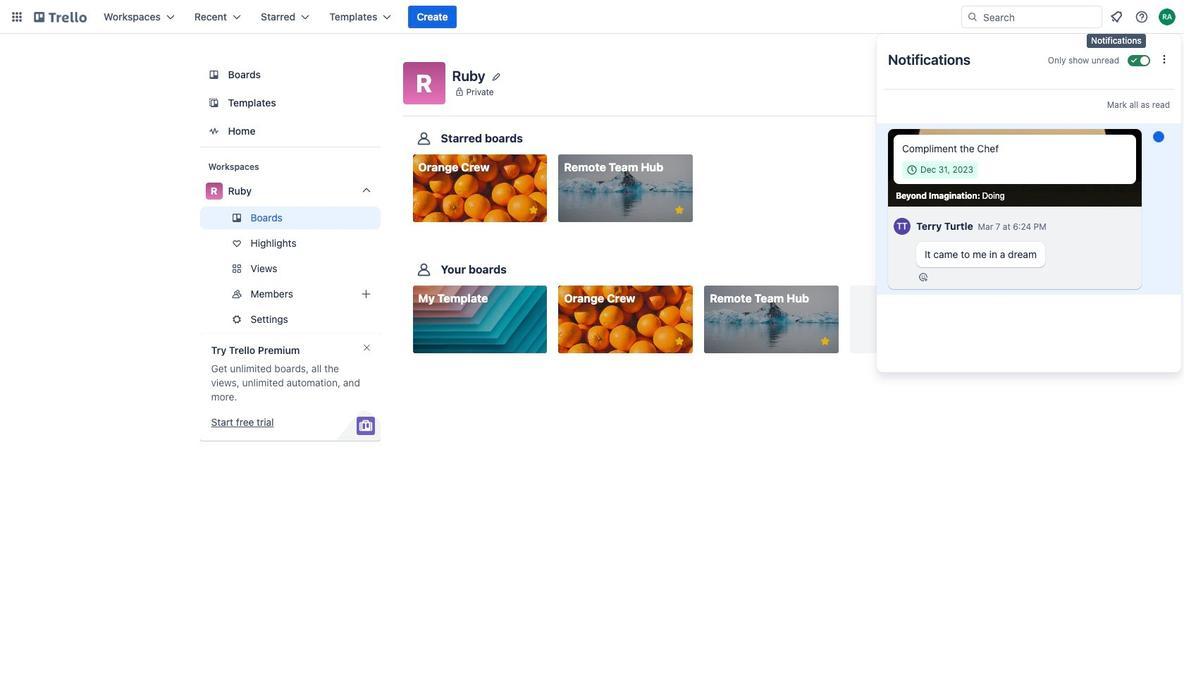 Task type: describe. For each thing, give the bounding box(es) containing it.
1 horizontal spatial click to unstar this board. it will be removed from your starred list. image
[[673, 335, 686, 348]]

add image
[[358, 286, 375, 303]]

0 notifications image
[[1109, 8, 1125, 25]]

1 horizontal spatial click to unstar this board. it will be removed from your starred list. image
[[819, 335, 832, 348]]

terry turtle (terryturtle) image
[[894, 216, 911, 237]]



Task type: vqa. For each thing, say whether or not it's contained in the screenshot.
Copy
no



Task type: locate. For each thing, give the bounding box(es) containing it.
primary element
[[0, 0, 1185, 34]]

0 horizontal spatial click to unstar this board. it will be removed from your starred list. image
[[673, 204, 686, 216]]

1 vertical spatial click to unstar this board. it will be removed from your starred list. image
[[819, 335, 832, 348]]

0 vertical spatial click to unstar this board. it will be removed from your starred list. image
[[528, 204, 540, 216]]

open information menu image
[[1135, 10, 1149, 24]]

template board image
[[206, 94, 222, 111]]

search image
[[968, 11, 979, 23]]

Search field
[[979, 7, 1102, 27]]

back to home image
[[34, 6, 87, 28]]

1 vertical spatial click to unstar this board. it will be removed from your starred list. image
[[673, 335, 686, 348]]

0 vertical spatial click to unstar this board. it will be removed from your starred list. image
[[673, 204, 686, 216]]

board image
[[206, 66, 222, 83]]

0 horizontal spatial click to unstar this board. it will be removed from your starred list. image
[[528, 204, 540, 216]]

click to unstar this board. it will be removed from your starred list. image
[[528, 204, 540, 216], [673, 335, 686, 348]]

tooltip
[[1087, 34, 1146, 48]]

home image
[[206, 123, 222, 140]]

ruby anderson (rubyanderson7) image
[[1159, 8, 1176, 25]]

click to unstar this board. it will be removed from your starred list. image
[[673, 204, 686, 216], [819, 335, 832, 348]]



